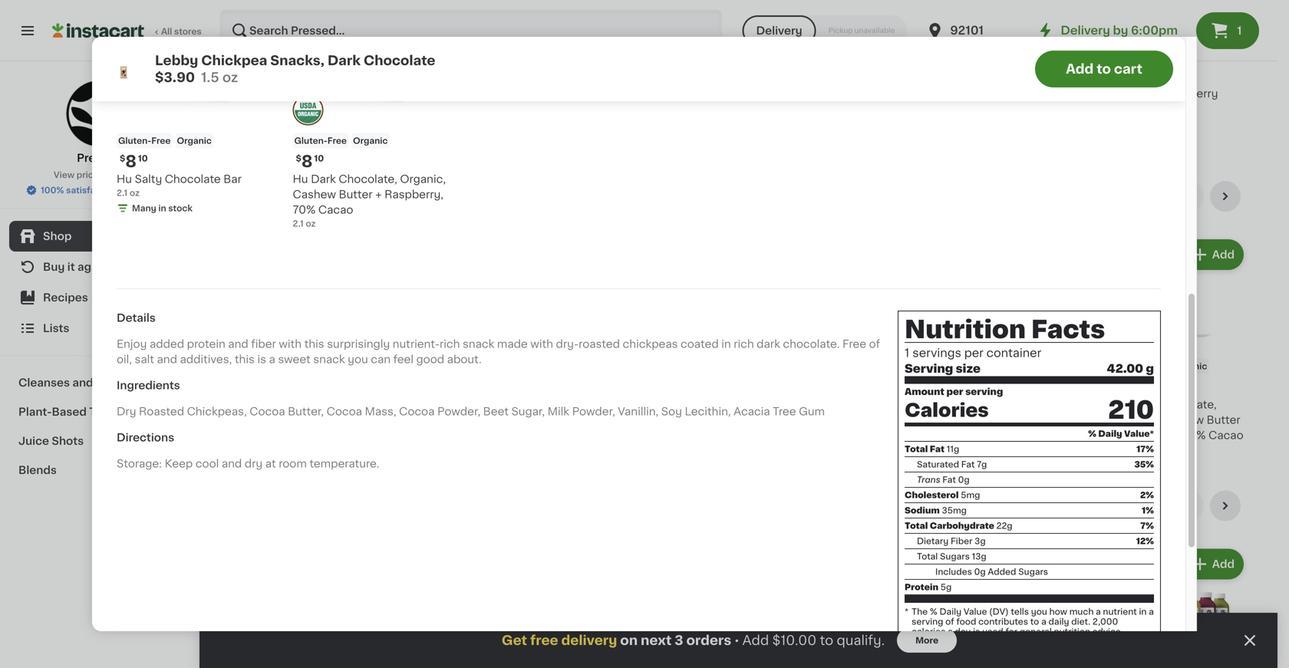 Task type: describe. For each thing, give the bounding box(es) containing it.
snacks, for lebby chickpea snacks, dark chocolate
[[615, 400, 657, 410]]

0 horizontal spatial 88 acres seed + oat bar, triple berry crumble
[[377, 400, 511, 426]]

12%
[[1136, 537, 1154, 545]]

about.
[[447, 354, 482, 365]]

oz inside lebby chickpea snacks, dark chocolate $3.90 1.5 oz
[[222, 71, 238, 84]]

1.5
[[201, 71, 219, 84]]

(dv)
[[989, 608, 1009, 616]]

item badge image
[[293, 95, 323, 126]]

salt
[[135, 354, 154, 365]]

coated
[[681, 339, 719, 350]]

$3.55 element
[[818, 377, 953, 397]]

acres for the left 88 acres seed + oat bar, triple berry crumble button
[[688, 400, 726, 410]]

oz inside the $ 7 pressed greens 2 15.2 fl oz many in stock
[[257, 103, 267, 112]]

treatment tracker modal dialog
[[200, 613, 1278, 668]]

7 for 25
[[1121, 68, 1131, 84]]

per for amount
[[947, 387, 963, 396]]

0 horizontal spatial many in stock
[[132, 204, 193, 213]]

view pricing policy link
[[54, 169, 145, 181]]

lebby for lebby chickpea snacks, dark chocolate $3.90 1.5 oz
[[155, 54, 198, 67]]

0 horizontal spatial crumble
[[465, 415, 511, 426]]

pressed reset shot 2 oz
[[377, 88, 483, 112]]

8 down the item badge image
[[301, 153, 313, 170]]

3
[[675, 634, 683, 647]]

buy it again link
[[9, 252, 190, 282]]

dry
[[245, 459, 263, 469]]

2 vegan from the left
[[437, 362, 465, 371]]

$ 8 10 down the item badge image
[[296, 153, 324, 170]]

recipes
[[43, 292, 88, 303]]

salt inside item carousel "region"
[[900, 415, 920, 426]]

a up 2,000
[[1096, 608, 1101, 616]]

dark inside the 88 acres dark chocolate sea salt seed + oat bar button
[[729, 88, 754, 99]]

salt inside button
[[753, 104, 773, 114]]

0 horizontal spatial bar,
[[377, 415, 398, 426]]

servings per container
[[913, 348, 1042, 359]]

1 powder, from the left
[[437, 406, 480, 417]]

satisfaction
[[66, 186, 118, 195]]

free down nutrient-
[[412, 362, 431, 371]]

70% for hu dark chocolate, organic, cashew butter + raspberry, 70% cacao 2.1 oz
[[293, 205, 316, 215]]

and left fiber
[[228, 339, 248, 350]]

$23.50 element
[[965, 66, 1100, 86]]

chickpeas,
[[187, 406, 247, 417]]

many down smoothie
[[1128, 149, 1152, 158]]

gluten- inside product group
[[1114, 362, 1147, 371]]

add to cart button
[[1035, 51, 1173, 87]]

strawberry inside the candy kittens wild strawberry gourmet sweets
[[230, 415, 290, 426]]

free inside enjoy added protein and fiber with this surprisingly nutrient-rich snack made with dry-roasted chickpeas coated in rich dark chocolate. free of oil, salt and additives, this is a sweet snack you can feel good about.
[[843, 339, 866, 350]]

1 button
[[1196, 12, 1259, 49]]

lebby chickpea snacks, dark chocolate
[[524, 400, 657, 426]]

% daily value*
[[1088, 430, 1154, 438]]

0 vertical spatial serving
[[965, 387, 1003, 396]]

dietary
[[917, 537, 949, 545]]

protein 5g
[[905, 583, 952, 591]]

lebby chickpea snacks, dark chocolate button
[[524, 236, 659, 440]]

1 vertical spatial 1
[[905, 348, 910, 359]]

all stores
[[161, 27, 202, 36]]

% inside * the % daily value (dv) tells you how much a nutrient in a serving of food contributes to a daily diet. 2,000 calories a day is used for general nutrition advice.
[[930, 608, 938, 616]]

+ inside hu dark chocolate, organic, cashew butter + raspberry, 70% cacao 2.1 oz
[[375, 189, 382, 200]]

88 acres dark chocolate sea salt seed + oat bar inside button
[[671, 88, 804, 130]]

butter for hu dark chocolate, organic, cashew butter + raspberry, 70% cacao
[[1207, 415, 1241, 426]]

a left "day"
[[948, 628, 953, 636]]

pressed for mango
[[1112, 88, 1156, 99]]

juice
[[18, 436, 49, 447]]

cacao for hu dark chocolate, organic, cashew butter + raspberry, 70% cacao
[[1209, 430, 1244, 441]]

total for saturated fat 7g
[[905, 445, 928, 453]]

add inside button
[[1066, 63, 1094, 76]]

pressed for bundle
[[965, 88, 1009, 99]]

total sugars 13g includes 0g added sugars
[[917, 552, 1048, 576]]

fat for saturated
[[961, 460, 975, 469]]

container
[[987, 348, 1042, 359]]

hu up guarantee
[[117, 174, 132, 185]]

many down guarantee
[[132, 204, 156, 213]]

* the % daily value (dv) tells you how much a nutrient in a serving of food contributes to a daily diet. 2,000 calories a day is used for general nutrition advice.
[[905, 608, 1154, 636]]

organic, for hu dark chocolate, organic, cashew butter + raspberry, 70% cacao
[[1112, 415, 1158, 426]]

1 horizontal spatial gluten-free organic
[[294, 137, 388, 145]]

42.00 g
[[1107, 363, 1154, 374]]

2 vertical spatial 2.1
[[965, 414, 976, 423]]

15.2 inside the $ 7 pressed greens 2 15.2 fl oz many in stock
[[230, 103, 247, 112]]

the
[[912, 608, 928, 616]]

trans fat 0g
[[917, 476, 970, 484]]

serving
[[905, 363, 953, 374]]

lebby for lebby chickpea snacks, dark chocolate
[[524, 400, 558, 410]]

and left "dry"
[[222, 459, 242, 469]]

amount
[[905, 387, 945, 396]]

2%
[[1140, 491, 1154, 499]]

2 inside pressed reset shot 2 oz
[[377, 103, 383, 112]]

1 rich from the left
[[440, 339, 460, 350]]

gluten- down nutrient-
[[379, 362, 412, 371]]

milk
[[548, 406, 569, 417]]

a right nutrient
[[1149, 608, 1154, 616]]

0 horizontal spatial organic
[[177, 137, 212, 145]]

$ up policy
[[120, 154, 125, 163]]

2 horizontal spatial berry
[[874, 104, 903, 114]]

0 vertical spatial salty
[[135, 174, 162, 185]]

10 up guarantee
[[138, 154, 148, 163]]

8 up policy
[[125, 153, 136, 170]]

storage:
[[117, 459, 162, 469]]

gluten- down servings per container
[[967, 362, 1000, 371]]

25
[[1132, 69, 1143, 77]]

100%
[[41, 186, 64, 195]]

sweet
[[278, 354, 311, 365]]

triple for the left 88 acres seed + oat bar, triple berry crumble button
[[694, 415, 724, 426]]

nutrient
[[1103, 608, 1137, 616]]

day
[[1024, 104, 1046, 114]]

and down added
[[157, 354, 177, 365]]

stock inside the $ 7 pressed greens 2 15.2 fl oz many in stock
[[282, 119, 306, 127]]

plant-based treats
[[18, 407, 124, 417]]

chocolate inside lebby chickpea snacks, dark chocolate $3.90 1.5 oz
[[364, 54, 435, 67]]

wild
[[310, 400, 333, 410]]

candy kittens wild strawberry gourmet sweets
[[230, 400, 340, 441]]

1 horizontal spatial hu salty chocolate bar 2.1 oz
[[965, 400, 1090, 423]]

crumble for the left 88 acres seed + oat bar, triple berry crumble button
[[759, 415, 805, 426]]

0 vertical spatial 2.1
[[117, 189, 128, 197]]

and inside 'cleanses and bundles' link
[[72, 378, 93, 388]]

pack
[[1048, 104, 1074, 114]]

get free delivery on next 3 orders • add $10.00 to qualify.
[[502, 634, 885, 647]]

oz inside button
[[551, 103, 561, 112]]

sugar,
[[511, 406, 545, 417]]

dry-
[[556, 339, 579, 350]]

add inside product group
[[1212, 249, 1235, 260]]

5g
[[941, 583, 952, 591]]

fiber
[[251, 339, 276, 350]]

10 down gluten-free
[[987, 380, 996, 388]]

daily inside * the % daily value (dv) tells you how much a nutrient in a serving of food contributes to a daily diet. 2,000 calories a day is used for general nutrition advice.
[[940, 608, 962, 616]]

added
[[988, 568, 1016, 576]]

value
[[964, 608, 987, 616]]

per for servings
[[964, 348, 984, 359]]

plant-
[[18, 407, 52, 417]]

1 horizontal spatial organic
[[353, 137, 388, 145]]

5mg
[[961, 491, 980, 499]]

88 for rightmost 88 acres seed + oat bar, triple berry crumble button
[[818, 88, 833, 99]]

calories
[[912, 628, 946, 636]]

again
[[78, 262, 108, 272]]

serving inside * the % daily value (dv) tells you how much a nutrient in a serving of food contributes to a daily diet. 2,000 calories a day is used for general nutrition advice.
[[912, 618, 943, 626]]

0 horizontal spatial gluten-free organic
[[118, 137, 212, 145]]

2 inside the $ 7 pressed greens 2 15.2 fl oz many in stock
[[319, 88, 325, 99]]

shop link
[[9, 221, 190, 252]]

1 vertical spatial salty
[[983, 400, 1011, 410]]

13g
[[972, 552, 987, 561]]

0 vertical spatial snack
[[463, 339, 494, 350]]

in down guarantee
[[158, 204, 166, 213]]

get
[[502, 634, 527, 647]]

cashew for hu dark chocolate, organic, cashew butter + raspberry, 70% cacao
[[1161, 415, 1204, 426]]

2.1 inside hu dark chocolate, organic, cashew butter + raspberry, 70% cacao 2.1 oz
[[293, 219, 304, 228]]

tree
[[773, 406, 796, 417]]

1 horizontal spatial many in stock
[[981, 430, 1041, 438]]

15.2 inside button
[[524, 103, 541, 112]]

pressed for 2
[[377, 88, 421, 99]]

to inside button
[[1097, 63, 1111, 76]]

22g
[[997, 522, 1013, 530]]

1 with from the left
[[279, 339, 302, 350]]

snacks, for lebby chickpea snacks, dark chocolate $3.90 1.5 oz
[[270, 54, 325, 67]]

1 horizontal spatial sugars
[[1018, 568, 1048, 576]]

in down smoothie
[[1154, 149, 1162, 158]]

0 horizontal spatial sugars
[[940, 552, 970, 561]]

$ 8 10 up policy
[[120, 153, 148, 170]]

roasted
[[579, 339, 620, 350]]

88 acres dark chocolate sea salt seed + oat bar inside item carousel "region"
[[818, 400, 951, 441]]

delivery button
[[742, 15, 816, 46]]

oz inside pressed reset shot 2 oz
[[385, 103, 395, 112]]

seed inside the 88 acres dark chocolate sea salt seed + oat bar button
[[776, 104, 804, 114]]

organic, for hu dark chocolate, organic, cashew butter + raspberry, 70% cacao 2.1 oz
[[400, 174, 446, 185]]

1 vertical spatial this
[[235, 354, 255, 365]]

free down container
[[1000, 362, 1019, 371]]

strawberry inside the pressed strawberry orange mango smoothie
[[1159, 88, 1218, 99]]

1 cocoa from the left
[[250, 406, 285, 417]]

gluten- up policy
[[118, 137, 151, 145]]

reset
[[424, 88, 456, 99]]

42.00
[[1107, 363, 1143, 374]]

item carousel region containing snacks
[[230, 181, 1247, 479]]

view for view all (20+)
[[1070, 501, 1097, 512]]

much
[[1070, 608, 1094, 616]]

delivery for delivery by 6:00pm
[[1061, 25, 1110, 36]]

gluten-free organic inside product group
[[1114, 362, 1207, 371]]

tells
[[1011, 608, 1029, 616]]

raspberry, for hu dark chocolate, organic, cashew butter + raspberry, 70% cacao 2.1 oz
[[385, 189, 444, 200]]

more
[[916, 637, 939, 645]]

0 vertical spatial 0g
[[958, 476, 970, 484]]

all
[[161, 27, 172, 36]]

carbohydrate
[[930, 522, 994, 530]]

2 rich from the left
[[734, 339, 754, 350]]

88 for the left 88 acres seed + oat bar, triple berry crumble button
[[671, 400, 686, 410]]

item carousel region containing 8
[[95, 0, 1183, 252]]

hu down amount per serving
[[965, 400, 981, 410]]

2,000
[[1093, 618, 1118, 626]]

room
[[279, 459, 307, 469]]

details
[[117, 313, 156, 324]]

ingredients
[[117, 380, 180, 391]]

temperature.
[[310, 459, 379, 469]]

pressed logo image
[[66, 80, 133, 147]]

to inside * the % daily value (dv) tells you how much a nutrient in a serving of food contributes to a daily diet. 2,000 calories a day is used for general nutrition advice.
[[1030, 618, 1039, 626]]

at
[[265, 459, 276, 469]]

item carousel region containing view all (20+)
[[230, 491, 1247, 668]]

1 vertical spatial snack
[[313, 354, 345, 365]]

in down gluten-free
[[1007, 430, 1015, 438]]

enjoy
[[117, 339, 147, 350]]

•
[[734, 634, 739, 647]]

in inside * the % daily value (dv) tells you how much a nutrient in a serving of food contributes to a daily diet. 2,000 calories a day is used for general nutrition advice.
[[1139, 608, 1147, 616]]

10 inside product group
[[1134, 380, 1143, 388]]

in inside the $ 7 pressed greens 2 15.2 fl oz many in stock
[[272, 119, 280, 127]]

15.2 fl oz button
[[524, 0, 659, 132]]

in inside enjoy added protein and fiber with this surprisingly nutrient-rich snack made with dry-roasted chickpeas coated in rich dark chocolate. free of oil, salt and additives, this is a sweet snack you can feel good about.
[[722, 339, 731, 350]]

0 horizontal spatial 88 acres seed + oat bar, triple berry crumble button
[[671, 236, 806, 459]]

2 cocoa from the left
[[327, 406, 362, 417]]

92101 button
[[926, 9, 1018, 52]]



Task type: vqa. For each thing, say whether or not it's contained in the screenshot.


Task type: locate. For each thing, give the bounding box(es) containing it.
2 right the item badge image
[[377, 103, 383, 112]]

chickpea inside lebby chickpea snacks, dark chocolate
[[561, 400, 612, 410]]

free up guarantee
[[151, 137, 171, 145]]

7%
[[1140, 522, 1154, 530]]

bar, for rightmost 88 acres seed + oat bar, triple berry crumble button
[[818, 104, 839, 114]]

chickpea for lebby chickpea snacks, dark chocolate
[[561, 400, 612, 410]]

1 horizontal spatial serving
[[965, 387, 1003, 396]]

1 vertical spatial sugars
[[1018, 568, 1048, 576]]

delivery
[[1061, 25, 1110, 36], [756, 25, 802, 36]]

0 horizontal spatial delivery
[[756, 25, 802, 36]]

hu inside hu dark chocolate, organic, cashew butter + raspberry, 70% cacao 2.1 oz
[[293, 174, 308, 185]]

raspberry, inside hu dark chocolate, organic, cashew butter + raspberry, 70% cacao
[[1122, 430, 1180, 441]]

88 acres seed + oat bar, triple berry crumble for rightmost 88 acres seed + oat bar, triple berry crumble button
[[818, 88, 952, 114]]

blends
[[18, 465, 57, 476]]

1 vertical spatial chocolate,
[[1158, 400, 1217, 410]]

vegan down nutrient-
[[437, 362, 465, 371]]

1 horizontal spatial bar,
[[671, 415, 692, 426]]

$ inside product group
[[1115, 380, 1121, 388]]

None search field
[[219, 9, 723, 52]]

0 vertical spatial snacks,
[[270, 54, 325, 67]]

1 horizontal spatial sea
[[877, 415, 897, 426]]

shot for pressed probiotic shot bundle | 6-day pack
[[1063, 88, 1089, 99]]

it
[[67, 262, 75, 272]]

free right 42.00
[[1147, 362, 1166, 371]]

70% inside hu dark chocolate, organic, cashew butter + raspberry, 70% cacao
[[1183, 430, 1206, 441]]

sea inside the 88 acres dark chocolate sea salt seed + oat bar button
[[730, 104, 750, 114]]

daily up food at the bottom of page
[[940, 608, 962, 616]]

with left dry-
[[530, 339, 553, 350]]

$ right 1.5
[[233, 69, 239, 77]]

organic up hu dark chocolate, organic, cashew butter + raspberry, 70% cacao 2.1 oz
[[353, 137, 388, 145]]

2 7 from the left
[[1121, 68, 1131, 84]]

shot for pressed reset shot 2 oz
[[458, 88, 483, 99]]

cocoa left mass,
[[327, 406, 362, 417]]

0 vertical spatial total
[[905, 445, 928, 453]]

pressed inside the pressed strawberry orange mango smoothie
[[1112, 88, 1156, 99]]

1 horizontal spatial delivery
[[1061, 25, 1110, 36]]

acres for rightmost 88 acres seed + oat bar, triple berry crumble button
[[835, 88, 873, 99]]

total inside 'total sugars 13g includes 0g added sugars'
[[917, 552, 938, 561]]

nutrition
[[905, 318, 1026, 342]]

how
[[1049, 608, 1067, 616]]

smoothie
[[1112, 119, 1164, 130]]

serving down gluten-free
[[965, 387, 1003, 396]]

7 right 1.5
[[239, 68, 249, 84]]

of
[[869, 339, 880, 350], [946, 618, 954, 626]]

salty
[[135, 174, 162, 185], [983, 400, 1011, 410]]

2
[[319, 88, 325, 99], [377, 103, 383, 112]]

0 horizontal spatial of
[[869, 339, 880, 350]]

snacks, inside lebby chickpea snacks, dark chocolate
[[615, 400, 657, 410]]

saturated
[[917, 460, 959, 469]]

gluten-free organic up policy
[[118, 137, 212, 145]]

a down fiber
[[269, 354, 275, 365]]

pressed inside pressed reset shot 2 oz
[[377, 88, 421, 99]]

acacia
[[734, 406, 770, 417]]

pressed up view pricing policy link
[[77, 153, 122, 163]]

in left the item badge image
[[272, 119, 280, 127]]

$ 8 10 down 42.00 g
[[1115, 379, 1143, 395]]

7 for pressed
[[239, 68, 249, 84]]

0 horizontal spatial triple
[[400, 415, 430, 426]]

salty down gluten-free
[[983, 400, 1011, 410]]

snacks, inside lebby chickpea snacks, dark chocolate $3.90 1.5 oz
[[270, 54, 325, 67]]

cocoa
[[250, 406, 285, 417], [327, 406, 362, 417], [399, 406, 435, 417]]

with
[[279, 339, 302, 350], [530, 339, 553, 350]]

crumble left bundle
[[906, 104, 952, 114]]

to right $10.00
[[820, 634, 833, 647]]

vegan down fiber
[[232, 362, 259, 371]]

chocolate
[[364, 54, 435, 67], [671, 104, 727, 114], [165, 174, 221, 185], [1013, 400, 1069, 410], [552, 415, 608, 426], [818, 415, 874, 426]]

1 horizontal spatial to
[[1030, 618, 1039, 626]]

1 horizontal spatial 88 acres seed + oat bar, triple berry crumble
[[671, 400, 805, 426]]

bar inside button
[[703, 119, 721, 130]]

dark inside lebby chickpea snacks, dark chocolate $3.90 1.5 oz
[[328, 54, 361, 67]]

protein
[[905, 583, 939, 591]]

in right nutrient
[[1139, 608, 1147, 616]]

sea inside item carousel "region"
[[877, 415, 897, 426]]

2 fl from the left
[[543, 103, 549, 112]]

oz inside hu dark chocolate, organic, cashew butter + raspberry, 70% cacao 2.1 oz
[[306, 219, 316, 228]]

1 15.2 from the left
[[230, 103, 247, 112]]

a up general
[[1041, 618, 1046, 626]]

lebby right beet
[[524, 400, 558, 410]]

gourmet
[[292, 415, 340, 426]]

product group containing 8
[[1112, 236, 1247, 456]]

1 7 from the left
[[239, 68, 249, 84]]

pressed inside the pressed link
[[77, 153, 122, 163]]

pricing
[[77, 171, 107, 179]]

10 down the item badge image
[[314, 154, 324, 163]]

sodium 35mg
[[905, 506, 967, 515]]

facts
[[1031, 318, 1105, 342]]

dark inside hu dark chocolate, organic, cashew butter + raspberry, 70% cacao 2.1 oz
[[311, 174, 336, 185]]

qualify.
[[837, 634, 885, 647]]

pressed up bundle
[[965, 88, 1009, 99]]

shot right reset
[[458, 88, 483, 99]]

92101
[[950, 25, 984, 36]]

0 horizontal spatial with
[[279, 339, 302, 350]]

1 horizontal spatial rich
[[734, 339, 754, 350]]

70% inside hu dark chocolate, organic, cashew butter + raspberry, 70% cacao 2.1 oz
[[293, 205, 316, 215]]

cashew inside hu dark chocolate, organic, cashew butter + raspberry, 70% cacao
[[1161, 415, 1204, 426]]

by
[[1113, 25, 1128, 36]]

storage: keep cool and dry at room temperature.
[[117, 459, 379, 469]]

of left food at the bottom of page
[[946, 618, 954, 626]]

crumble right lecithin,
[[759, 415, 805, 426]]

$ left 25
[[1115, 69, 1121, 77]]

0 horizontal spatial 7
[[239, 68, 249, 84]]

cacao for hu dark chocolate, organic, cashew butter + raspberry, 70% cacao 2.1 oz
[[318, 205, 353, 215]]

1 vertical spatial 70%
[[1183, 430, 1206, 441]]

servings
[[913, 348, 961, 359]]

0 horizontal spatial berry
[[433, 415, 462, 426]]

0 horizontal spatial 2
[[319, 88, 325, 99]]

0 vertical spatial organic,
[[400, 174, 446, 185]]

cocoa up sweets
[[250, 406, 285, 417]]

2 powder, from the left
[[572, 406, 615, 417]]

to left cart
[[1097, 63, 1111, 76]]

70% right snacks
[[293, 205, 316, 215]]

triple for rightmost 88 acres seed + oat bar, triple berry crumble button
[[841, 104, 871, 114]]

lebby inside lebby chickpea snacks, dark chocolate $3.90 1.5 oz
[[155, 54, 198, 67]]

rich left dark
[[734, 339, 754, 350]]

chocolate, inside hu dark chocolate, organic, cashew butter + raspberry, 70% cacao 2.1 oz
[[339, 174, 397, 185]]

gluten-free
[[967, 362, 1019, 371]]

+ inside hu dark chocolate, organic, cashew butter + raspberry, 70% cacao
[[1112, 430, 1119, 441]]

this
[[304, 339, 324, 350], [235, 354, 255, 365]]

chickpea for lebby chickpea snacks, dark chocolate $3.90 1.5 oz
[[201, 54, 267, 67]]

1 horizontal spatial with
[[530, 339, 553, 350]]

hu down the item badge image
[[293, 174, 308, 185]]

kittens
[[269, 400, 307, 410]]

delivery inside button
[[756, 25, 802, 36]]

3 cocoa from the left
[[399, 406, 435, 417]]

1 vertical spatial organic,
[[1112, 415, 1158, 426]]

rich up about.
[[440, 339, 460, 350]]

per up size
[[964, 348, 984, 359]]

of inside enjoy added protein and fiber with this surprisingly nutrient-rich snack made with dry-roasted chickpeas coated in rich dark chocolate. free of oil, salt and additives, this is a sweet snack you can feel good about.
[[869, 339, 880, 350]]

6:00pm
[[1131, 25, 1178, 36]]

8 down 42.00
[[1121, 379, 1132, 395]]

$ inside the $ 7 pressed greens 2 15.2 fl oz many in stock
[[233, 69, 239, 77]]

$ 8 10 down size
[[968, 379, 996, 395]]

total for dietary fiber 3g
[[905, 522, 928, 530]]

1 vegan from the left
[[232, 362, 259, 371]]

0 vertical spatial sugars
[[940, 552, 970, 561]]

roasted
[[139, 406, 184, 417]]

0 horizontal spatial salty
[[135, 174, 162, 185]]

gluten- up 210
[[1114, 362, 1147, 371]]

delivery by 6:00pm link
[[1036, 21, 1178, 40]]

0 vertical spatial per
[[964, 348, 984, 359]]

snacks, up greens
[[270, 54, 325, 67]]

1 horizontal spatial you
[[1031, 608, 1047, 616]]

pressed up orange
[[1112, 88, 1156, 99]]

chocolate, inside hu dark chocolate, organic, cashew butter + raspberry, 70% cacao
[[1158, 400, 1217, 410]]

many in stock up 7g
[[981, 430, 1041, 438]]

total fat 11g
[[905, 445, 959, 453]]

2 15.2 from the left
[[524, 103, 541, 112]]

view all (20+)
[[1070, 501, 1144, 512]]

2.1
[[117, 189, 128, 197], [293, 219, 304, 228], [965, 414, 976, 423]]

1 horizontal spatial this
[[304, 339, 324, 350]]

0 horizontal spatial vegan
[[232, 362, 259, 371]]

daily left value*
[[1098, 430, 1122, 438]]

total up saturated
[[905, 445, 928, 453]]

2 horizontal spatial bar,
[[818, 104, 839, 114]]

0 horizontal spatial per
[[947, 387, 963, 396]]

0g up 5mg
[[958, 476, 970, 484]]

value*
[[1124, 430, 1154, 438]]

product group
[[1112, 236, 1247, 456], [818, 546, 953, 668], [965, 546, 1100, 668], [1112, 546, 1247, 668]]

88 for the 88 acres dark chocolate sea salt seed + oat bar button
[[671, 88, 686, 99]]

gluten- down the item badge image
[[294, 137, 328, 145]]

cacao inside hu dark chocolate, organic, cashew butter + raspberry, 70% cacao 2.1 oz
[[318, 205, 353, 215]]

add inside treatment tracker modal dialog
[[742, 634, 769, 647]]

raspberry, for hu dark chocolate, organic, cashew butter + raspberry, 70% cacao
[[1122, 430, 1180, 441]]

0 horizontal spatial snacks,
[[270, 54, 325, 67]]

1 vertical spatial sea
[[877, 415, 897, 426]]

service type group
[[742, 15, 907, 46]]

organic right g
[[1172, 362, 1207, 371]]

nutrition facts
[[905, 318, 1105, 342]]

total down sodium
[[905, 522, 928, 530]]

you inside * the % daily value (dv) tells you how much a nutrient in a serving of food contributes to a daily diet. 2,000 calories a day is used for general nutrition advice.
[[1031, 608, 1047, 616]]

total carbohydrate 22g
[[905, 522, 1013, 530]]

crumble for rightmost 88 acres seed + oat bar, triple berry crumble button
[[906, 104, 952, 114]]

strawberry up mango
[[1159, 88, 1218, 99]]

instacart logo image
[[52, 21, 144, 40]]

sugars up the includes
[[940, 552, 970, 561]]

bar,
[[818, 104, 839, 114], [377, 415, 398, 426], [671, 415, 692, 426]]

salty up guarantee
[[135, 174, 162, 185]]

0 horizontal spatial chickpea
[[201, 54, 267, 67]]

is down fiber
[[257, 354, 266, 365]]

1 vertical spatial many in stock
[[132, 204, 193, 213]]

view left all
[[1070, 501, 1097, 512]]

pressed strawberry orange mango smoothie
[[1112, 88, 1218, 130]]

0 horizontal spatial salt
[[753, 104, 773, 114]]

lists link
[[9, 313, 190, 344]]

0 vertical spatial 1
[[1237, 25, 1242, 36]]

item carousel region
[[95, 0, 1183, 252], [230, 181, 1247, 479], [230, 491, 1247, 668]]

1 horizontal spatial daily
[[1098, 430, 1122, 438]]

dietary fiber 3g
[[917, 537, 986, 545]]

cacao
[[318, 205, 353, 215], [1209, 430, 1244, 441]]

3 vegan from the left
[[878, 362, 906, 371]]

1 horizontal spatial chocolate,
[[1158, 400, 1217, 410]]

total
[[905, 445, 928, 453], [905, 522, 928, 530], [917, 552, 938, 561]]

0 vertical spatial %
[[1088, 430, 1097, 438]]

0 horizontal spatial serving
[[912, 618, 943, 626]]

snacks, left soy
[[615, 400, 657, 410]]

1 vertical spatial 88 acres dark chocolate sea salt seed + oat bar
[[818, 400, 951, 441]]

fl inside the $ 7 pressed greens 2 15.2 fl oz many in stock
[[249, 103, 255, 112]]

1 vertical spatial daily
[[940, 608, 962, 616]]

vegan up $3.55 element
[[878, 362, 906, 371]]

1 fl from the left
[[249, 103, 255, 112]]

in
[[272, 119, 280, 127], [1154, 149, 1162, 158], [158, 204, 166, 213], [722, 339, 731, 350], [1007, 430, 1015, 438], [1139, 608, 1147, 616]]

of up $3.55 element
[[869, 339, 880, 350]]

based
[[52, 407, 87, 417]]

nutrition
[[1054, 628, 1091, 636]]

pressed probiotic shot bundle | 6-day pack
[[965, 88, 1089, 114]]

butter inside hu dark chocolate, organic, cashew butter + raspberry, 70% cacao
[[1207, 415, 1241, 426]]

$ 8 10 inside product group
[[1115, 379, 1143, 395]]

0 vertical spatial many in stock
[[1128, 149, 1188, 158]]

chocolate, for hu dark chocolate, organic, cashew butter + raspberry, 70% cacao
[[1158, 400, 1217, 410]]

0 vertical spatial you
[[348, 354, 368, 365]]

0 horizontal spatial fl
[[249, 103, 255, 112]]

+
[[906, 88, 913, 99], [671, 119, 678, 130], [375, 189, 382, 200], [465, 400, 472, 410], [759, 400, 766, 410], [818, 430, 825, 441], [1112, 430, 1119, 441]]

fat for trans
[[943, 476, 956, 484]]

shot inside pressed probiotic shot bundle | 6-day pack
[[1063, 88, 1089, 99]]

2 vertical spatial fat
[[943, 476, 956, 484]]

you inside enjoy added protein and fiber with this surprisingly nutrient-rich snack made with dry-roasted chickpeas coated in rich dark chocolate. free of oil, salt and additives, this is a sweet snack you can feel good about.
[[348, 354, 368, 365]]

to up general
[[1030, 618, 1039, 626]]

1 horizontal spatial 70%
[[1183, 430, 1206, 441]]

pressed inside pressed probiotic shot bundle | 6-day pack
[[965, 88, 1009, 99]]

delivery
[[561, 634, 617, 647]]

snacks
[[230, 188, 292, 205]]

bar, for the left 88 acres seed + oat bar, triple berry crumble button
[[671, 415, 692, 426]]

hu dark chocolate, organic, cashew butter + raspberry, 70% cacao 2.1 oz
[[293, 174, 446, 228]]

snack down surprisingly
[[313, 354, 345, 365]]

to inside treatment tracker modal dialog
[[820, 634, 833, 647]]

is right "day"
[[973, 628, 980, 636]]

0 vertical spatial is
[[257, 354, 266, 365]]

shot inside pressed reset shot 2 oz
[[458, 88, 483, 99]]

raspberry, inside hu dark chocolate, organic, cashew butter + raspberry, 70% cacao 2.1 oz
[[385, 189, 444, 200]]

0 horizontal spatial hu salty chocolate bar 2.1 oz
[[117, 174, 242, 197]]

1 horizontal spatial 0g
[[974, 568, 986, 576]]

a inside enjoy added protein and fiber with this surprisingly nutrient-rich snack made with dry-roasted chickpeas coated in rich dark chocolate. free of oil, salt and additives, this is a sweet snack you can feel good about.
[[269, 354, 275, 365]]

1 horizontal spatial 7
[[1121, 68, 1131, 84]]

buy
[[43, 262, 65, 272]]

2 horizontal spatial organic
[[1172, 362, 1207, 371]]

dark inside lebby chickpea snacks, dark chocolate
[[524, 415, 549, 426]]

2 horizontal spatial many in stock
[[1128, 149, 1188, 158]]

greens
[[277, 88, 316, 99]]

additives,
[[180, 354, 232, 365]]

0 vertical spatial chickpea
[[201, 54, 267, 67]]

1 vertical spatial strawberry
[[230, 415, 290, 426]]

1 horizontal spatial cocoa
[[327, 406, 362, 417]]

cart
[[1114, 63, 1143, 76]]

sugars right 'added'
[[1018, 568, 1048, 576]]

hu inside hu dark chocolate, organic, cashew butter + raspberry, 70% cacao
[[1112, 400, 1128, 410]]

7 inside the $ 7 pressed greens 2 15.2 fl oz many in stock
[[239, 68, 249, 84]]

lebby
[[155, 54, 198, 67], [524, 400, 558, 410]]

0 horizontal spatial is
[[257, 354, 266, 365]]

chickpea up 1.5
[[201, 54, 267, 67]]

many up 7g
[[981, 430, 1005, 438]]

70% for hu dark chocolate, organic, cashew butter + raspberry, 70% cacao
[[1183, 430, 1206, 441]]

lebby chickpea snacks, dark chocolate $3.90 1.5 oz
[[155, 54, 435, 84]]

8 inside product group
[[1121, 379, 1132, 395]]

candy
[[230, 400, 266, 410]]

per
[[964, 348, 984, 359], [947, 387, 963, 396]]

88 acres seed + oat bar, triple berry crumble for the left 88 acres seed + oat bar, triple berry crumble button
[[671, 400, 805, 426]]

1 horizontal spatial cashew
[[1161, 415, 1204, 426]]

1 inside button
[[1237, 25, 1242, 36]]

1 horizontal spatial shot
[[1063, 88, 1089, 99]]

cleanses and bundles link
[[9, 368, 190, 398]]

0 vertical spatial sea
[[730, 104, 750, 114]]

fl
[[249, 103, 255, 112], [543, 103, 549, 112]]

$ 7 pressed greens 2 15.2 fl oz many in stock
[[230, 68, 325, 127]]

1 horizontal spatial strawberry
[[1159, 88, 1218, 99]]

0 vertical spatial cacao
[[318, 205, 353, 215]]

gluten-free organic down the item badge image
[[294, 137, 388, 145]]

lebby up $3.90 on the top of the page
[[155, 54, 198, 67]]

1 horizontal spatial raspberry,
[[1122, 430, 1180, 441]]

(20+)
[[1115, 501, 1144, 512]]

$ down the item badge image
[[296, 154, 301, 163]]

acres for the 88 acres dark chocolate sea salt seed + oat bar button
[[688, 88, 726, 99]]

6-
[[1012, 104, 1024, 114]]

1 shot from the left
[[458, 88, 483, 99]]

1 vertical spatial lebby
[[524, 400, 558, 410]]

free up hu dark chocolate, organic, cashew butter + raspberry, 70% cacao 2.1 oz
[[328, 137, 347, 145]]

of inside * the % daily value (dv) tells you how much a nutrient in a serving of food contributes to a daily diet. 2,000 calories a day is used for general nutrition advice.
[[946, 618, 954, 626]]

advice.
[[1093, 628, 1123, 636]]

0 horizontal spatial 88 acres dark chocolate sea salt seed + oat bar
[[671, 88, 804, 130]]

many left the item badge image
[[246, 119, 270, 127]]

2 shot from the left
[[1063, 88, 1089, 99]]

$ inside $ 7 25
[[1115, 69, 1121, 77]]

pressed left greens
[[230, 88, 274, 99]]

vegan
[[232, 362, 259, 371], [437, 362, 465, 371], [878, 362, 906, 371]]

1 horizontal spatial berry
[[727, 415, 756, 426]]

lebby inside lebby chickpea snacks, dark chocolate
[[524, 400, 558, 410]]

buy it again
[[43, 262, 108, 272]]

cocoa right mass,
[[399, 406, 435, 417]]

in right the coated on the right of page
[[722, 339, 731, 350]]

% right the
[[930, 608, 938, 616]]

1 horizontal spatial 2
[[377, 103, 383, 112]]

amount per serving
[[905, 387, 1003, 396]]

1 vertical spatial snacks,
[[615, 400, 657, 410]]

1 vertical spatial 2
[[377, 103, 383, 112]]

2 with from the left
[[530, 339, 553, 350]]

pressed left reset
[[377, 88, 421, 99]]

powder, right milk
[[572, 406, 615, 417]]

8 down size
[[974, 379, 985, 395]]

butter inside hu dark chocolate, organic, cashew butter + raspberry, 70% cacao 2.1 oz
[[339, 189, 373, 200]]

delivery for delivery
[[756, 25, 802, 36]]

powder, left beet
[[437, 406, 480, 417]]

1 vertical spatial total
[[905, 522, 928, 530]]

70% right value*
[[1183, 430, 1206, 441]]

$ 7 25
[[1115, 68, 1143, 84]]

butter for hu dark chocolate, organic, cashew butter + raspberry, 70% cacao 2.1 oz
[[339, 189, 373, 200]]

many inside the $ 7 pressed greens 2 15.2 fl oz many in stock
[[246, 119, 270, 127]]

0 horizontal spatial chocolate,
[[339, 174, 397, 185]]

1 vertical spatial of
[[946, 618, 954, 626]]

gluten-free organic
[[118, 137, 212, 145], [294, 137, 388, 145], [1114, 362, 1207, 371]]

plant-based treats link
[[9, 398, 190, 427]]

view for view pricing policy
[[54, 171, 74, 179]]

fat for total
[[930, 445, 945, 453]]

shots
[[52, 436, 84, 447]]

0 horizontal spatial this
[[235, 354, 255, 365]]

$10.00
[[772, 634, 817, 647]]

1 horizontal spatial %
[[1088, 430, 1097, 438]]

chickpea inside lebby chickpea snacks, dark chocolate $3.90 1.5 oz
[[201, 54, 267, 67]]

feel
[[393, 354, 414, 365]]

you left how at right bottom
[[1031, 608, 1047, 616]]

pressed inside the $ 7 pressed greens 2 15.2 fl oz many in stock
[[230, 88, 274, 99]]

vanillin,
[[618, 406, 659, 417]]

is inside enjoy added protein and fiber with this surprisingly nutrient-rich snack made with dry-roasted chickpeas coated in rich dark chocolate. free of oil, salt and additives, this is a sweet snack you can feel good about.
[[257, 354, 266, 365]]

chickpea left vanillin,
[[561, 400, 612, 410]]

$ down size
[[968, 380, 974, 388]]

chocolate inside lebby chickpea snacks, dark chocolate
[[552, 415, 608, 426]]

0 vertical spatial this
[[304, 339, 324, 350]]

cashew inside hu dark chocolate, organic, cashew butter + raspberry, 70% cacao 2.1 oz
[[293, 189, 336, 200]]

daily
[[1049, 618, 1069, 626]]

% left value*
[[1088, 430, 1097, 438]]

free right chocolate.
[[843, 339, 866, 350]]

0g inside 'total sugars 13g includes 0g added sugars'
[[974, 568, 986, 576]]

1 horizontal spatial snack
[[463, 339, 494, 350]]

0 horizontal spatial to
[[820, 634, 833, 647]]

210
[[1108, 398, 1154, 422]]

organic, inside hu dark chocolate, organic, cashew butter + raspberry, 70% cacao 2.1 oz
[[400, 174, 446, 185]]

2 horizontal spatial 2.1
[[965, 414, 976, 423]]

1 horizontal spatial 88 acres dark chocolate sea salt seed + oat bar
[[818, 400, 951, 441]]

0 horizontal spatial 70%
[[293, 205, 316, 215]]

fl inside button
[[543, 103, 549, 112]]

free inside product group
[[1147, 362, 1166, 371]]

view pricing policy
[[54, 171, 136, 179]]

you down surprisingly
[[348, 354, 368, 365]]

juice shots link
[[9, 427, 190, 456]]

0 horizontal spatial 1
[[905, 348, 910, 359]]

0 horizontal spatial 2.1
[[117, 189, 128, 197]]

fat up saturated
[[930, 445, 945, 453]]

0 horizontal spatial %
[[930, 608, 938, 616]]

with up the sweet
[[279, 339, 302, 350]]

organic inside product group
[[1172, 362, 1207, 371]]

view inside popup button
[[1070, 501, 1097, 512]]

butter,
[[288, 406, 324, 417]]

crumble left sugar, on the left bottom of the page
[[465, 415, 511, 426]]

1 horizontal spatial triple
[[694, 415, 724, 426]]

88 acres dark chocolate sea salt seed + oat bar
[[671, 88, 804, 130], [818, 400, 951, 441]]

gum
[[799, 406, 825, 417]]

dark inside hu dark chocolate, organic, cashew butter + raspberry, 70% cacao
[[1130, 400, 1155, 410]]

0 vertical spatial 88 acres dark chocolate sea salt seed + oat bar
[[671, 88, 804, 130]]

organic, inside hu dark chocolate, organic, cashew butter + raspberry, 70% cacao
[[1112, 415, 1158, 426]]

and up plant-based treats
[[72, 378, 93, 388]]

chocolate, for hu dark chocolate, organic, cashew butter + raspberry, 70% cacao 2.1 oz
[[339, 174, 397, 185]]

is inside * the % daily value (dv) tells you how much a nutrient in a serving of food contributes to a daily diet. 2,000 calories a day is used for general nutrition advice.
[[973, 628, 980, 636]]

berry
[[874, 104, 903, 114], [433, 415, 462, 426], [727, 415, 756, 426]]

0 vertical spatial view
[[54, 171, 74, 179]]

1 horizontal spatial 88 acres seed + oat bar, triple berry crumble button
[[818, 0, 953, 147]]

cacao inside hu dark chocolate, organic, cashew butter + raspberry, 70% cacao
[[1209, 430, 1244, 441]]

nutrient-
[[393, 339, 440, 350]]

cashew for hu dark chocolate, organic, cashew butter + raspberry, 70% cacao 2.1 oz
[[293, 189, 336, 200]]

per up calories
[[947, 387, 963, 396]]



